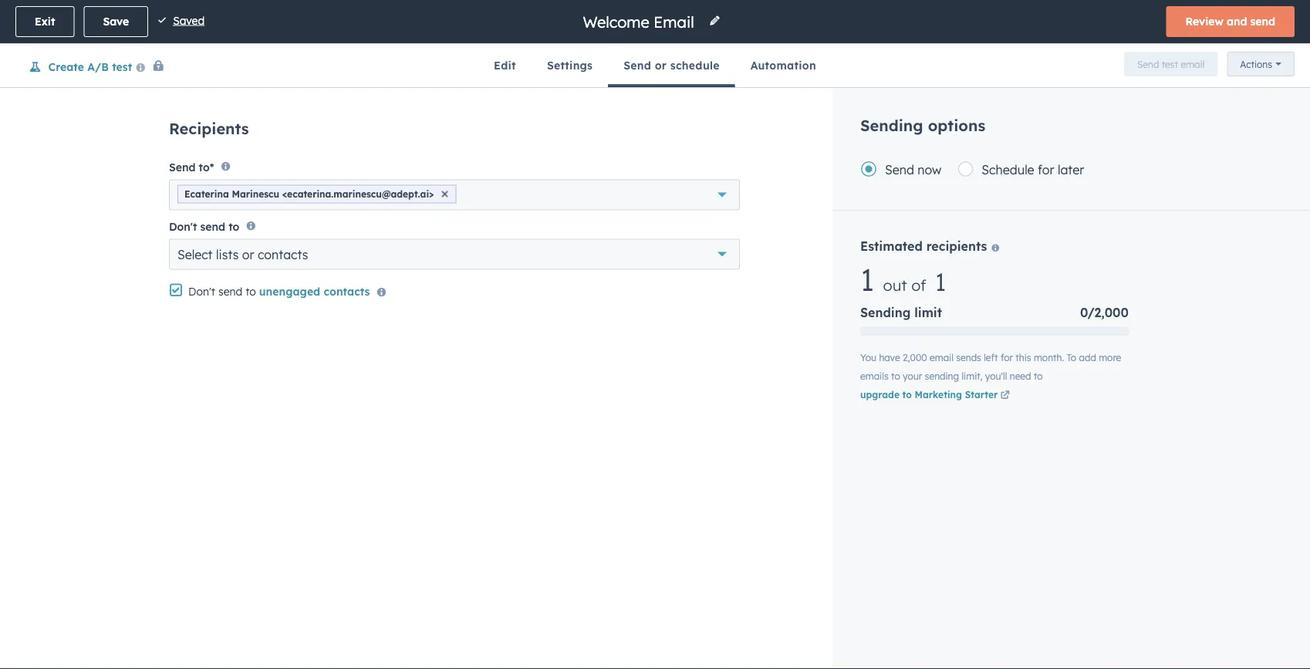 Task type: vqa. For each thing, say whether or not it's contained in the screenshot.
the Marketplaces image
no



Task type: locate. For each thing, give the bounding box(es) containing it.
0 horizontal spatial test
[[112, 60, 132, 73]]

to right need
[[1034, 371, 1043, 382]]

or inside "select lists or contacts" 'popup button'
[[242, 247, 254, 262]]

don't down select
[[188, 285, 215, 298]]

to*
[[199, 160, 214, 174]]

sending down out
[[861, 305, 911, 320]]

2 vertical spatial send
[[218, 285, 243, 298]]

1 vertical spatial sending
[[861, 305, 911, 320]]

or right lists
[[242, 247, 254, 262]]

create a/b test button down exit button
[[29, 60, 132, 74]]

don't up select
[[169, 220, 197, 233]]

need
[[1010, 371, 1032, 382]]

add
[[1080, 352, 1097, 364]]

2 sending from the top
[[861, 305, 911, 320]]

test right 'a/b' at left top
[[112, 60, 132, 73]]

month.
[[1034, 352, 1065, 364]]

sends
[[957, 352, 982, 364]]

1 horizontal spatial 2,000
[[1095, 305, 1129, 320]]

0 horizontal spatial 1
[[861, 260, 875, 299]]

left
[[984, 352, 999, 364]]

0 horizontal spatial for
[[1001, 352, 1014, 364]]

0 vertical spatial or
[[655, 59, 667, 72]]

send for don't send to unengaged contacts
[[218, 285, 243, 298]]

send test email
[[1138, 58, 1205, 70]]

1 vertical spatial contacts
[[324, 285, 370, 298]]

for right left
[[1001, 352, 1014, 364]]

to down your
[[903, 389, 912, 401]]

1 right of
[[935, 266, 947, 297]]

ecaterina
[[184, 188, 229, 200]]

or left schedule
[[655, 59, 667, 72]]

upgrade to marketing starter button
[[861, 388, 1015, 402]]

1 vertical spatial for
[[1001, 352, 1014, 364]]

2,000 for 0 / 2,000
[[1095, 305, 1129, 320]]

contacts inside 'popup button'
[[258, 247, 308, 262]]

email up sending
[[930, 352, 954, 364]]

send up lists
[[200, 220, 225, 233]]

email sends left for this month. to add more emails to your sending limit, you'll need to
[[861, 352, 1122, 382]]

0 vertical spatial send
[[1251, 15, 1276, 28]]

/
[[1088, 305, 1095, 320]]

2,000 right 0
[[1095, 305, 1129, 320]]

marinescu
[[232, 188, 280, 200]]

1 vertical spatial 2,000
[[903, 352, 928, 364]]

0 horizontal spatial 2,000
[[903, 352, 928, 364]]

for left later
[[1038, 162, 1055, 178]]

have
[[880, 352, 901, 364]]

exit
[[35, 15, 55, 28]]

send to*
[[169, 160, 214, 174]]

1 left out
[[861, 260, 875, 299]]

1 horizontal spatial contacts
[[324, 285, 370, 298]]

send inside button
[[1251, 15, 1276, 28]]

recipients
[[169, 119, 249, 138]]

to
[[1067, 352, 1077, 364]]

email
[[1181, 58, 1205, 70], [930, 352, 954, 364]]

1 sending from the top
[[861, 116, 924, 135]]

0 vertical spatial for
[[1038, 162, 1055, 178]]

sending up the send now in the top of the page
[[861, 116, 924, 135]]

1 horizontal spatial 1
[[935, 266, 947, 297]]

email down review
[[1181, 58, 1205, 70]]

save button
[[84, 6, 148, 37]]

send inside button
[[1138, 58, 1160, 70]]

1 horizontal spatial email
[[1181, 58, 1205, 70]]

1 horizontal spatial or
[[655, 59, 667, 72]]

test
[[1162, 58, 1179, 70], [112, 60, 132, 73]]

create a/b test button
[[15, 57, 165, 77], [29, 60, 132, 74]]

0 vertical spatial don't
[[169, 220, 197, 233]]

1 vertical spatial send
[[200, 220, 225, 233]]

0
[[1081, 305, 1088, 320]]

out
[[883, 276, 908, 295]]

don't
[[169, 220, 197, 233], [188, 285, 215, 298]]

1 vertical spatial email
[[930, 352, 954, 364]]

0 horizontal spatial contacts
[[258, 247, 308, 262]]

0 vertical spatial 2,000
[[1095, 305, 1129, 320]]

contacts up don't send to unengaged contacts
[[258, 247, 308, 262]]

don't send to
[[169, 220, 239, 233]]

send test email button
[[1125, 52, 1218, 76]]

email inside send test email button
[[1181, 58, 1205, 70]]

review and send
[[1186, 15, 1276, 28]]

send or schedule
[[624, 59, 720, 72]]

send for don't send to
[[200, 220, 225, 233]]

send
[[1251, 15, 1276, 28], [200, 220, 225, 233], [218, 285, 243, 298]]

create
[[48, 60, 84, 73]]

to left your
[[892, 371, 901, 382]]

for
[[1038, 162, 1055, 178], [1001, 352, 1014, 364]]

exit button
[[15, 6, 74, 37]]

send for send to*
[[169, 160, 196, 174]]

sending
[[861, 116, 924, 135], [861, 305, 911, 320]]

email inside email sends left for this month. to add more emails to your sending limit, you'll need to
[[930, 352, 954, 364]]

2,000 up your
[[903, 352, 928, 364]]

send for send now
[[885, 162, 915, 178]]

send right and
[[1251, 15, 1276, 28]]

send
[[1138, 58, 1160, 70], [624, 59, 652, 72], [169, 160, 196, 174], [885, 162, 915, 178]]

unengaged contacts link
[[259, 285, 370, 298]]

create a/b test
[[48, 60, 132, 73]]

options
[[928, 116, 986, 135]]

0 vertical spatial contacts
[[258, 247, 308, 262]]

2,000
[[1095, 305, 1129, 320], [903, 352, 928, 364]]

select
[[178, 247, 213, 262]]

select lists or contacts button
[[169, 239, 740, 270]]

to
[[229, 220, 239, 233], [246, 285, 256, 298], [892, 371, 901, 382], [1034, 371, 1043, 382], [903, 389, 912, 401]]

unengaged
[[259, 285, 320, 298]]

saved
[[173, 14, 205, 27]]

sending for sending options
[[861, 116, 924, 135]]

0 horizontal spatial or
[[242, 247, 254, 262]]

a/b
[[87, 60, 109, 73]]

1 horizontal spatial test
[[1162, 58, 1179, 70]]

estimated recipients
[[861, 239, 991, 254]]

for inside email sends left for this month. to add more emails to your sending limit, you'll need to
[[1001, 352, 1014, 364]]

None field
[[582, 11, 700, 32]]

1 horizontal spatial for
[[1038, 162, 1055, 178]]

send down lists
[[218, 285, 243, 298]]

or inside send or schedule link
[[655, 59, 667, 72]]

contacts right unengaged
[[324, 285, 370, 298]]

test down review and send button
[[1162, 58, 1179, 70]]

contacts
[[258, 247, 308, 262], [324, 285, 370, 298]]

now
[[918, 162, 942, 178]]

0 vertical spatial sending
[[861, 116, 924, 135]]

0 vertical spatial email
[[1181, 58, 1205, 70]]

1 vertical spatial or
[[242, 247, 254, 262]]

1 vertical spatial don't
[[188, 285, 215, 298]]

1
[[861, 260, 875, 299], [935, 266, 947, 297]]

send for send or schedule
[[624, 59, 652, 72]]

or
[[655, 59, 667, 72], [242, 247, 254, 262]]

limit
[[915, 305, 943, 320]]

later
[[1058, 162, 1085, 178]]

sending for sending limit
[[861, 305, 911, 320]]

0 horizontal spatial email
[[930, 352, 954, 364]]



Task type: describe. For each thing, give the bounding box(es) containing it.
sending limit
[[861, 305, 943, 320]]

upgrade to marketing starter
[[861, 389, 1001, 401]]

of
[[912, 276, 927, 295]]

marketing
[[915, 389, 963, 401]]

create a/b test button down save button
[[15, 57, 165, 77]]

send for send test email
[[1138, 58, 1160, 70]]

estimated
[[861, 239, 923, 254]]

schedule
[[671, 59, 720, 72]]

automation link
[[735, 44, 832, 87]]

don't for don't send to
[[169, 220, 197, 233]]

actions button
[[1228, 52, 1295, 76]]

sending options
[[861, 116, 986, 135]]

lists
[[216, 247, 239, 262]]

don't send to unengaged contacts
[[188, 285, 370, 298]]

<ecaterina.marinescu@adept.ai>
[[282, 188, 434, 200]]

and
[[1227, 15, 1248, 28]]

automation
[[751, 59, 817, 72]]

to inside button
[[903, 389, 912, 401]]

schedule for later
[[982, 162, 1085, 178]]

actions
[[1241, 58, 1273, 70]]

limit,
[[962, 371, 983, 382]]

more
[[1099, 352, 1122, 364]]

your
[[903, 371, 923, 382]]

select lists or contacts
[[178, 247, 308, 262]]

you have 2,000
[[861, 352, 928, 364]]

close image
[[442, 191, 448, 197]]

sending
[[925, 371, 960, 382]]

ecaterina marinescu <ecaterina.marinescu@adept.ai>
[[184, 188, 434, 200]]

review and send button
[[1167, 6, 1295, 37]]

ecaterina marinescu <ecaterina.marinescu@adept.ai> button
[[169, 179, 740, 210]]

edit link
[[479, 44, 532, 87]]

to up lists
[[229, 220, 239, 233]]

you
[[861, 352, 877, 364]]

emails
[[861, 371, 889, 382]]

review
[[1186, 15, 1224, 28]]

send or schedule link
[[608, 44, 735, 87]]

edit
[[494, 59, 516, 72]]

recipients
[[927, 239, 988, 254]]

starter
[[965, 389, 998, 401]]

out of
[[883, 276, 927, 295]]

schedule
[[982, 162, 1035, 178]]

settings
[[547, 59, 593, 72]]

settings link
[[532, 44, 608, 87]]

upgrade
[[861, 389, 900, 401]]

0 / 2,000
[[1081, 305, 1129, 320]]

test inside button
[[1162, 58, 1179, 70]]

to down select lists or contacts
[[246, 285, 256, 298]]

you'll
[[986, 371, 1008, 382]]

don't for don't send to unengaged contacts
[[188, 285, 215, 298]]

send now
[[885, 162, 942, 178]]

this
[[1016, 352, 1032, 364]]

2,000 for you have 2,000
[[903, 352, 928, 364]]

save
[[103, 15, 129, 28]]



